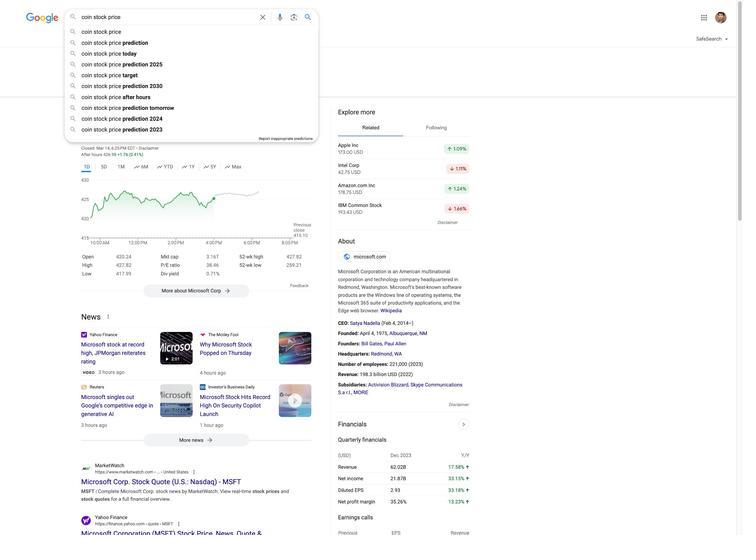 Task type: locate. For each thing, give the bounding box(es) containing it.
section
[[331, 106, 470, 535]]

None text field
[[153, 470, 189, 475], [95, 521, 173, 528], [153, 470, 189, 475], [95, 521, 173, 528]]

navigation
[[0, 31, 737, 51]]

thumbnail image for microsoft corp image
[[81, 75, 101, 86]]

None text field
[[95, 469, 189, 476], [145, 522, 173, 527], [95, 469, 189, 476], [145, 522, 173, 527]]

about this result image
[[191, 469, 205, 476], [176, 520, 190, 528]]

0 vertical spatial about this result image
[[191, 469, 205, 476]]

group
[[81, 162, 312, 174]]

up by 33.18% element
[[449, 487, 470, 493]]

1 vertical spatial about this result image
[[176, 520, 190, 528]]

heading
[[108, 70, 175, 83], [338, 108, 470, 116], [338, 237, 470, 246], [81, 340, 153, 366], [200, 340, 272, 357], [81, 393, 153, 418], [200, 393, 272, 418]]

None search field
[[0, 9, 319, 142]]

search by image image
[[290, 13, 299, 21]]

up by 17.58% element
[[449, 464, 470, 470]]

up by 13.23% element
[[449, 499, 470, 505]]

search by voice image
[[276, 13, 284, 21]]

tab
[[184, 75, 219, 89]]

tab panel
[[338, 139, 470, 219]]

list box
[[65, 26, 319, 135]]

year to date element
[[157, 163, 173, 171]]

0 horizontal spatial about this result image
[[176, 520, 190, 528]]

tab list
[[81, 70, 470, 92]]



Task type: vqa. For each thing, say whether or not it's contained in the screenshot.
hello kitty goldfish option at the bottom of page
no



Task type: describe. For each thing, give the bounding box(es) containing it.
up by 33.15% element
[[449, 476, 470, 482]]

6 months element
[[134, 163, 148, 171]]

5 years element
[[203, 163, 216, 171]]

1 horizontal spatial about this result image
[[191, 469, 205, 476]]

2 minutes, 1 second element
[[163, 356, 183, 362]]

Search text field
[[82, 13, 255, 22]]

1 year element
[[182, 163, 195, 171]]

google image
[[26, 13, 59, 23]]



